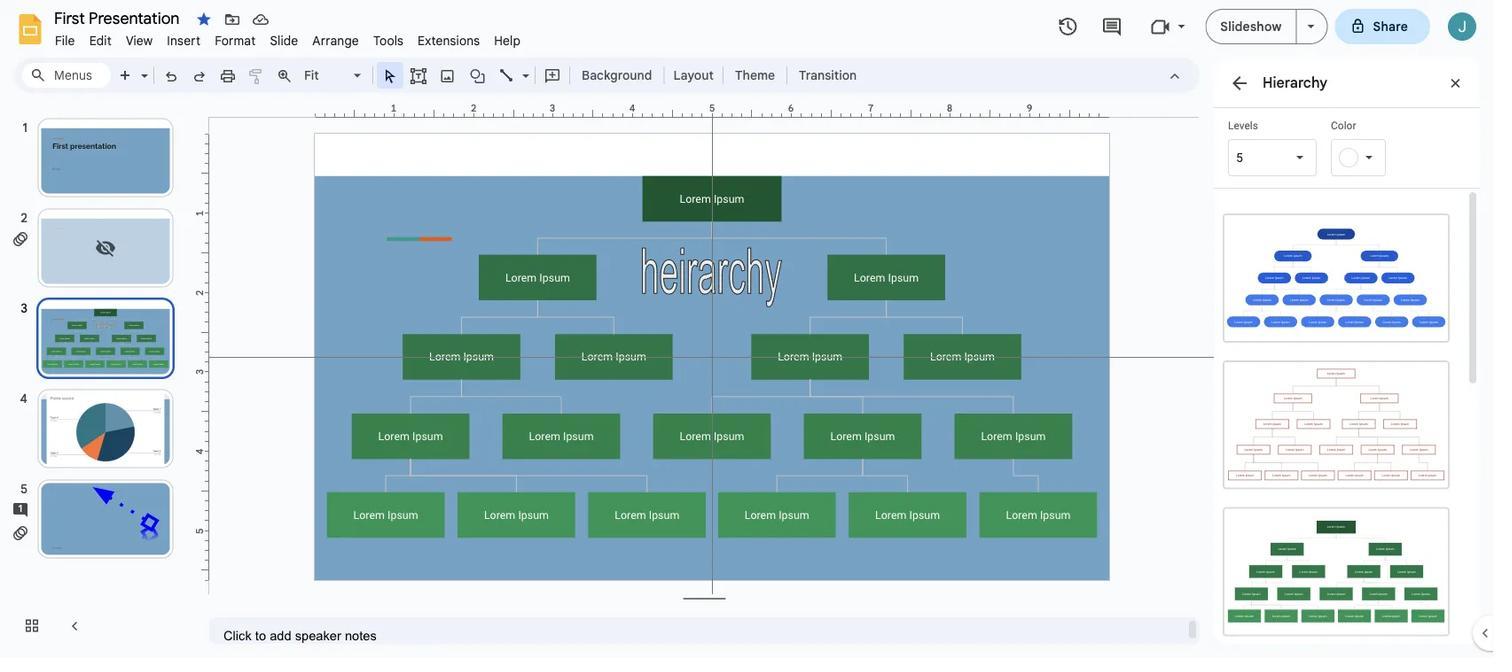 Task type: describe. For each thing, give the bounding box(es) containing it.
shape image
[[468, 63, 488, 88]]

transition button
[[791, 62, 865, 89]]

layout
[[673, 67, 714, 83]]

insert
[[167, 33, 201, 48]]

levels list box
[[1228, 119, 1317, 176]]

main toolbar
[[110, 62, 866, 89]]

color
[[1331, 120, 1356, 132]]

slide
[[270, 33, 298, 48]]

Star checkbox
[[192, 7, 216, 32]]

Team hierarchy with five levels with outline on rectangles. Accent color: #db4437, close to light red berry 1. radio
[[1214, 352, 1459, 499]]

background
[[582, 67, 652, 83]]

slideshow button
[[1205, 9, 1297, 44]]

tools menu item
[[366, 30, 411, 51]]

new slide with layout image
[[137, 64, 148, 70]]

tools
[[373, 33, 404, 48]]

Zoom text field
[[301, 63, 351, 88]]

extensions
[[418, 33, 480, 48]]

transition
[[799, 67, 857, 83]]

insert menu item
[[160, 30, 208, 51]]

share button
[[1335, 9, 1430, 44]]

edit
[[89, 33, 112, 48]]

arrange menu item
[[305, 30, 366, 51]]

levels
[[1228, 120, 1258, 132]]

extensions menu item
[[411, 30, 487, 51]]

slideshow
[[1220, 19, 1282, 34]]



Task type: locate. For each thing, give the bounding box(es) containing it.
menu bar
[[48, 23, 528, 52]]

Team hierarchy with five levels with rounded rectangles. Accent color: #4285f4, close to cornflower blue. radio
[[1214, 205, 1459, 352]]

edit menu item
[[82, 30, 119, 51]]

view
[[126, 33, 153, 48]]

color button
[[1331, 119, 1420, 176]]

view menu item
[[119, 30, 160, 51]]

file menu item
[[48, 30, 82, 51]]

arrange
[[312, 33, 359, 48]]

option group
[[1214, 189, 1466, 659]]

navigation
[[0, 100, 195, 659]]

option group inside hierarchy section
[[1214, 189, 1466, 659]]

layout button
[[668, 62, 719, 89]]

Team hierarchy with five levels with rectangles. Accent color: #0f9d58, close to green 11. radio
[[1214, 499, 1459, 646]]

menu bar containing file
[[48, 23, 528, 52]]

insert image image
[[438, 63, 458, 88]]

hierarchy section
[[1214, 58, 1480, 659]]

theme button
[[727, 62, 783, 89]]

menu bar inside the menu bar banner
[[48, 23, 528, 52]]

help menu item
[[487, 30, 528, 51]]

5
[[1236, 150, 1243, 165]]

file
[[55, 33, 75, 48]]

navigation inside hierarchy application
[[0, 100, 195, 659]]

format menu item
[[208, 30, 263, 51]]

format
[[215, 33, 256, 48]]

hierarchy
[[1263, 74, 1327, 91]]

theme
[[735, 67, 775, 83]]

slide menu item
[[263, 30, 305, 51]]

Menus field
[[22, 63, 111, 88]]

help
[[494, 33, 521, 48]]

presentation options image
[[1307, 25, 1314, 28]]

background button
[[574, 62, 660, 89]]

Zoom field
[[299, 63, 369, 89]]

share
[[1373, 19, 1408, 34]]

Rename text field
[[48, 7, 190, 28]]

menu bar banner
[[0, 0, 1494, 659]]

hierarchy application
[[0, 0, 1494, 659]]



Task type: vqa. For each thing, say whether or not it's contained in the screenshot.
the topmost 'Orlando'
no



